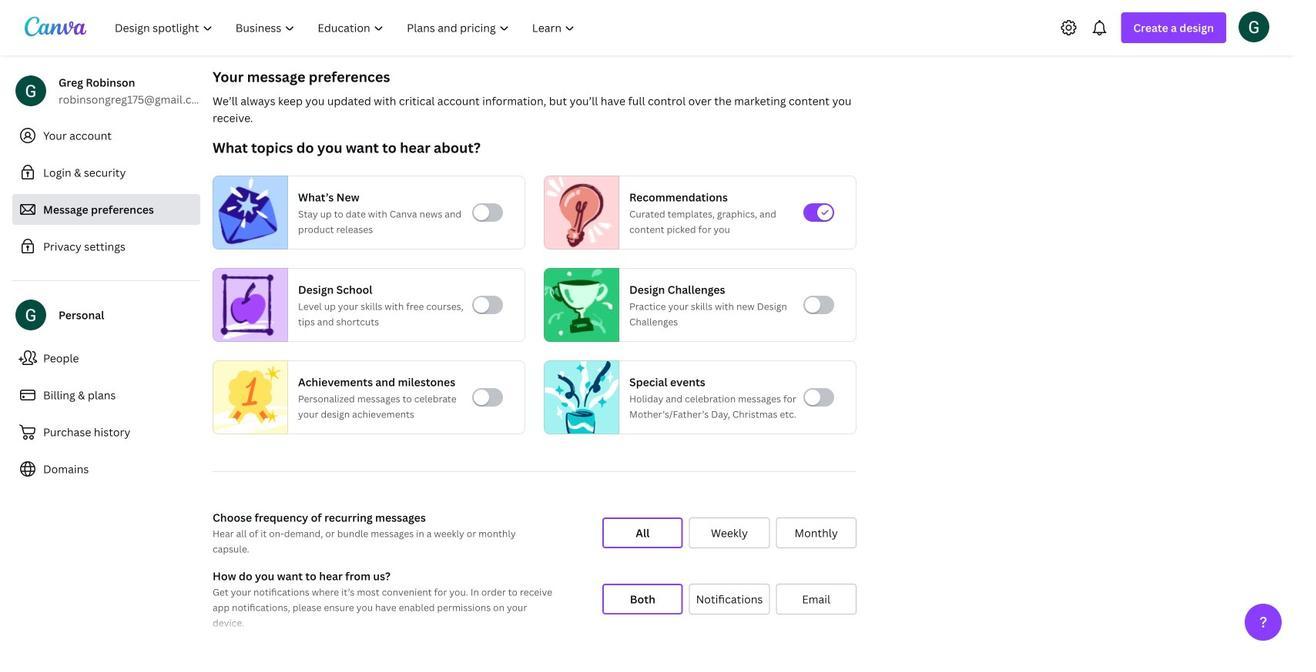 Task type: vqa. For each thing, say whether or not it's contained in the screenshot.
"Greg Robinson" 'icon'
yes



Task type: locate. For each thing, give the bounding box(es) containing it.
topic image
[[213, 176, 281, 250], [545, 176, 613, 250], [213, 268, 281, 342], [545, 268, 613, 342], [213, 357, 287, 438], [545, 357, 619, 438]]

None button
[[603, 518, 683, 549], [689, 518, 770, 549], [776, 518, 857, 549], [603, 584, 683, 615], [689, 584, 770, 615], [776, 584, 857, 615], [603, 518, 683, 549], [689, 518, 770, 549], [776, 518, 857, 549], [603, 584, 683, 615], [689, 584, 770, 615], [776, 584, 857, 615]]

top level navigation element
[[105, 12, 588, 43]]

greg robinson image
[[1239, 11, 1270, 42]]



